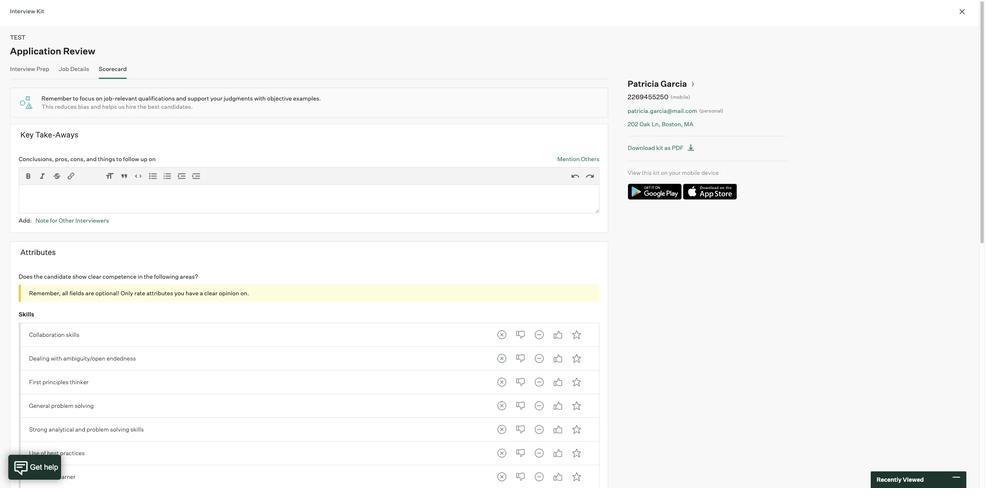 Task type: vqa. For each thing, say whether or not it's contained in the screenshot.
sourcing link
no



Task type: locate. For each thing, give the bounding box(es) containing it.
5 yes button from the top
[[550, 421, 566, 438]]

ma
[[684, 121, 694, 128]]

1 horizontal spatial to
[[116, 155, 122, 162]]

0 vertical spatial solving
[[75, 402, 94, 409]]

0 vertical spatial interview
[[10, 7, 35, 15]]

scorecard
[[99, 65, 127, 72]]

tab list
[[494, 327, 585, 343], [494, 350, 585, 367], [494, 374, 585, 391], [494, 398, 585, 414], [494, 421, 585, 438], [494, 445, 585, 462], [494, 469, 585, 485]]

to left focus
[[73, 95, 78, 102]]

clear right a
[[204, 290, 218, 297]]

6 mixed button from the top
[[531, 445, 548, 462]]

strong yes button for solving
[[568, 398, 585, 414]]

4 no image from the top
[[512, 421, 529, 438]]

1 horizontal spatial problem
[[87, 426, 109, 433]]

definitely not button for ambiguity/open
[[494, 350, 510, 367]]

the inside the remember to focus on job-relevant qualifications and support your judgments with objective examples. this reduces bias and helps us hire the best candidates.
[[138, 103, 147, 110]]

1 horizontal spatial solving
[[110, 426, 129, 433]]

4 definitely not button from the top
[[494, 398, 510, 414]]

6 no button from the top
[[512, 445, 529, 462]]

1 horizontal spatial best
[[148, 103, 160, 110]]

view
[[628, 169, 641, 176]]

4 tab list from the top
[[494, 398, 585, 414]]

mixed button
[[531, 327, 548, 343], [531, 350, 548, 367], [531, 374, 548, 391], [531, 398, 548, 414], [531, 421, 548, 438], [531, 445, 548, 462], [531, 469, 548, 485]]

2 mixed image from the top
[[531, 398, 548, 414]]

strong yes image for solving
[[568, 398, 585, 414]]

your inside the remember to focus on job-relevant qualifications and support your judgments with objective examples. this reduces bias and helps us hire the best candidates.
[[210, 95, 223, 102]]

2 yes image from the top
[[550, 350, 566, 367]]

boston,
[[662, 121, 683, 128]]

4 yes image from the top
[[550, 445, 566, 462]]

5 mixed button from the top
[[531, 421, 548, 438]]

on right up
[[149, 155, 156, 162]]

6 yes button from the top
[[550, 445, 566, 462]]

0 vertical spatial clear
[[88, 273, 101, 280]]

1 tab list from the top
[[494, 327, 585, 343]]

0 vertical spatial kit
[[657, 144, 663, 151]]

5 tab list from the top
[[494, 421, 585, 438]]

4 strong yes button from the top
[[568, 398, 585, 414]]

on inside the remember to focus on job-relevant qualifications and support your judgments with objective examples. this reduces bias and helps us hire the best candidates.
[[96, 95, 103, 102]]

dealing with ambiguity/open endedness
[[29, 355, 136, 362]]

ambiguity/open
[[63, 355, 105, 362]]

mixed image
[[531, 350, 548, 367], [531, 398, 548, 414], [531, 421, 548, 438], [531, 469, 548, 485]]

2 mixed button from the top
[[531, 350, 548, 367]]

up
[[141, 155, 148, 162]]

analytical
[[49, 426, 74, 433]]

device
[[702, 169, 719, 176]]

3 definitely not button from the top
[[494, 374, 510, 391]]

examples.
[[293, 95, 321, 102]]

mention
[[558, 155, 580, 162]]

add:
[[19, 217, 32, 224]]

problem right general
[[51, 402, 73, 409]]

show
[[72, 273, 87, 280]]

strong yes image for ambiguity/open
[[568, 350, 585, 367]]

4 definitely not image from the top
[[494, 445, 510, 462]]

0 vertical spatial strong yes image
[[568, 327, 585, 343]]

no button
[[512, 327, 529, 343], [512, 350, 529, 367], [512, 374, 529, 391], [512, 398, 529, 414], [512, 421, 529, 438], [512, 445, 529, 462], [512, 469, 529, 485]]

1 vertical spatial definitely not image
[[494, 421, 510, 438]]

yes image
[[550, 398, 566, 414], [550, 421, 566, 438]]

definitely not image
[[494, 327, 510, 343], [494, 421, 510, 438]]

objective
[[267, 95, 292, 102]]

0 vertical spatial definitely not image
[[494, 327, 510, 343]]

2 definitely not image from the top
[[494, 374, 510, 391]]

this
[[42, 103, 54, 110]]

mixed image for best
[[531, 445, 548, 462]]

1 vertical spatial clear
[[204, 290, 218, 297]]

1 vertical spatial yes image
[[550, 421, 566, 438]]

on
[[96, 95, 103, 102], [149, 155, 156, 162], [661, 169, 668, 176]]

mention others
[[558, 155, 600, 162]]

0 horizontal spatial on
[[96, 95, 103, 102]]

skills
[[66, 331, 79, 338], [131, 426, 144, 433]]

test
[[10, 34, 25, 41]]

5 definitely not button from the top
[[494, 421, 510, 438]]

1 vertical spatial interview
[[10, 65, 35, 72]]

your left mobile
[[669, 169, 681, 176]]

1 horizontal spatial your
[[669, 169, 681, 176]]

yes image for general problem solving
[[550, 398, 566, 414]]

problem right the analytical
[[87, 426, 109, 433]]

definitely not button for and
[[494, 421, 510, 438]]

best
[[148, 103, 160, 110], [47, 450, 59, 457]]

4 mixed button from the top
[[531, 398, 548, 414]]

mention others link
[[558, 155, 600, 163]]

strong yes image
[[568, 327, 585, 343], [568, 374, 585, 391], [568, 421, 585, 438]]

4 yes button from the top
[[550, 398, 566, 414]]

0 horizontal spatial your
[[210, 95, 223, 102]]

on right the this on the top right of the page
[[661, 169, 668, 176]]

3 mixed image from the top
[[531, 421, 548, 438]]

1 strong yes image from the top
[[568, 327, 585, 343]]

2 strong yes button from the top
[[568, 350, 585, 367]]

strong yes button for best
[[568, 445, 585, 462]]

3 yes button from the top
[[550, 374, 566, 391]]

strong yes image for thinker
[[568, 374, 585, 391]]

best inside the remember to focus on job-relevant qualifications and support your judgments with objective examples. this reduces bias and helps us hire the best candidates.
[[148, 103, 160, 110]]

0 vertical spatial with
[[254, 95, 266, 102]]

0 vertical spatial mixed image
[[531, 327, 548, 343]]

0 vertical spatial to
[[73, 95, 78, 102]]

no image for best
[[512, 445, 529, 462]]

1 vertical spatial solving
[[110, 426, 129, 433]]

2 interview from the top
[[10, 65, 35, 72]]

general problem solving
[[29, 402, 94, 409]]

to
[[73, 95, 78, 102], [116, 155, 122, 162]]

kit right the this on the top right of the page
[[653, 169, 660, 176]]

None text field
[[19, 184, 600, 214]]

2 yes image from the top
[[550, 421, 566, 438]]

6 definitely not button from the top
[[494, 445, 510, 462]]

1 definitely not image from the top
[[494, 350, 510, 367]]

clear right the show
[[88, 273, 101, 280]]

interview left the prep
[[10, 65, 35, 72]]

to inside the remember to focus on job-relevant qualifications and support your judgments with objective examples. this reduces bias and helps us hire the best candidates.
[[73, 95, 78, 102]]

0 vertical spatial problem
[[51, 402, 73, 409]]

with right dealing
[[51, 355, 62, 362]]

3 yes image from the top
[[550, 374, 566, 391]]

download kit as pdf
[[628, 144, 684, 151]]

yes button for solving
[[550, 398, 566, 414]]

prep
[[36, 65, 49, 72]]

1 vertical spatial best
[[47, 450, 59, 457]]

7 strong yes button from the top
[[568, 469, 585, 485]]

mixed button for thinker
[[531, 374, 548, 391]]

3 no image from the top
[[512, 398, 529, 414]]

tab list for solving
[[494, 398, 585, 414]]

5 no image from the top
[[512, 445, 529, 462]]

2 strong yes image from the top
[[568, 398, 585, 414]]

3 strong yes image from the top
[[568, 421, 585, 438]]

tab list for ambiguity/open
[[494, 350, 585, 367]]

4 no button from the top
[[512, 398, 529, 414]]

judgments
[[224, 95, 253, 102]]

no image
[[512, 327, 529, 343], [512, 374, 529, 391], [512, 398, 529, 414], [512, 421, 529, 438], [512, 445, 529, 462], [512, 469, 529, 485]]

key take-aways
[[20, 130, 78, 139]]

6 strong yes button from the top
[[568, 445, 585, 462]]

does
[[19, 273, 33, 280]]

yes button
[[550, 327, 566, 343], [550, 350, 566, 367], [550, 374, 566, 391], [550, 398, 566, 414], [550, 421, 566, 438], [550, 445, 566, 462], [550, 469, 566, 485]]

definitely not button for solving
[[494, 398, 510, 414]]

have
[[186, 290, 199, 297]]

no button for thinker
[[512, 374, 529, 391]]

attributes
[[147, 290, 173, 297]]

your right support
[[210, 95, 223, 102]]

2 vertical spatial on
[[661, 169, 668, 176]]

202
[[628, 121, 639, 128]]

5 no button from the top
[[512, 421, 529, 438]]

on.
[[240, 290, 249, 297]]

with
[[254, 95, 266, 102], [51, 355, 62, 362]]

2 horizontal spatial on
[[661, 169, 668, 176]]

3 no button from the top
[[512, 374, 529, 391]]

aways
[[55, 130, 78, 139]]

0 vertical spatial skills
[[66, 331, 79, 338]]

0 horizontal spatial clear
[[88, 273, 101, 280]]

a
[[200, 290, 203, 297]]

0 horizontal spatial with
[[51, 355, 62, 362]]

1 strong yes image from the top
[[568, 350, 585, 367]]

and right the analytical
[[75, 426, 85, 433]]

collaboration skills
[[29, 331, 79, 338]]

to left follow
[[116, 155, 122, 162]]

2 vertical spatial mixed image
[[531, 445, 548, 462]]

0 vertical spatial on
[[96, 95, 103, 102]]

definitely not image
[[494, 350, 510, 367], [494, 374, 510, 391], [494, 398, 510, 414], [494, 445, 510, 462], [494, 469, 510, 485]]

note
[[36, 217, 49, 224]]

qualifications
[[138, 95, 175, 102]]

1 horizontal spatial clear
[[204, 290, 218, 297]]

best right of
[[47, 450, 59, 457]]

patricia garcia link
[[628, 78, 695, 89]]

mixed image for and
[[531, 421, 548, 438]]

endedness
[[107, 355, 136, 362]]

1 vertical spatial strong yes image
[[568, 374, 585, 391]]

2 tab list from the top
[[494, 350, 585, 367]]

definitely not button for best
[[494, 445, 510, 462]]

0 vertical spatial best
[[148, 103, 160, 110]]

definitely not image for solving
[[494, 398, 510, 414]]

3 definitely not image from the top
[[494, 398, 510, 414]]

1 yes button from the top
[[550, 327, 566, 343]]

3 tab list from the top
[[494, 374, 585, 391]]

1 vertical spatial on
[[149, 155, 156, 162]]

strong analytical and problem solving skills
[[29, 426, 144, 433]]

patricia
[[628, 78, 659, 89]]

yes image
[[550, 327, 566, 343], [550, 350, 566, 367], [550, 374, 566, 391], [550, 445, 566, 462], [550, 469, 566, 485]]

1 yes image from the top
[[550, 398, 566, 414]]

5 yes image from the top
[[550, 469, 566, 485]]

patricia.garcia@mail.com
[[628, 107, 698, 114]]

other
[[59, 217, 74, 224]]

voracious
[[29, 473, 56, 481]]

3 strong yes button from the top
[[568, 374, 585, 391]]

1 strong yes button from the top
[[568, 327, 585, 343]]

0 horizontal spatial problem
[[51, 402, 73, 409]]

best down qualifications
[[148, 103, 160, 110]]

with left objective
[[254, 95, 266, 102]]

strong yes image
[[568, 350, 585, 367], [568, 398, 585, 414], [568, 445, 585, 462], [568, 469, 585, 485]]

mixed button for solving
[[531, 398, 548, 414]]

0 vertical spatial your
[[210, 95, 223, 102]]

1 vertical spatial to
[[116, 155, 122, 162]]

2 definitely not image from the top
[[494, 421, 510, 438]]

no image for thinker
[[512, 374, 529, 391]]

kit inside download kit as pdf "link"
[[657, 144, 663, 151]]

3 mixed button from the top
[[531, 374, 548, 391]]

of
[[41, 450, 46, 457]]

2 strong yes image from the top
[[568, 374, 585, 391]]

1 vertical spatial skills
[[131, 426, 144, 433]]

3 strong yes image from the top
[[568, 445, 585, 462]]

3 mixed image from the top
[[531, 445, 548, 462]]

0 horizontal spatial best
[[47, 450, 59, 457]]

6 tab list from the top
[[494, 445, 585, 462]]

for
[[50, 217, 57, 224]]

you
[[175, 290, 184, 297]]

0 vertical spatial yes image
[[550, 398, 566, 414]]

2 no button from the top
[[512, 350, 529, 367]]

interview for interview kit
[[10, 7, 35, 15]]

cons,
[[70, 155, 85, 162]]

remember
[[42, 95, 72, 102]]

definitely not button
[[494, 327, 510, 343], [494, 350, 510, 367], [494, 374, 510, 391], [494, 398, 510, 414], [494, 421, 510, 438], [494, 445, 510, 462], [494, 469, 510, 485]]

clear
[[88, 273, 101, 280], [204, 290, 218, 297]]

interview left kit
[[10, 7, 35, 15]]

strong yes button
[[568, 327, 585, 343], [568, 350, 585, 367], [568, 374, 585, 391], [568, 398, 585, 414], [568, 421, 585, 438], [568, 445, 585, 462], [568, 469, 585, 485]]

interview
[[10, 7, 35, 15], [10, 65, 35, 72]]

on left job-
[[96, 95, 103, 102]]

5 strong yes button from the top
[[568, 421, 585, 438]]

1 definitely not image from the top
[[494, 327, 510, 343]]

follow
[[123, 155, 139, 162]]

yes image for best
[[550, 445, 566, 462]]

1 interview from the top
[[10, 7, 35, 15]]

interview prep
[[10, 65, 49, 72]]

7 tab list from the top
[[494, 469, 585, 485]]

2 no image from the top
[[512, 374, 529, 391]]

2 definitely not button from the top
[[494, 350, 510, 367]]

definitely not image for ambiguity/open
[[494, 350, 510, 367]]

on for view
[[661, 169, 668, 176]]

first principles thinker
[[29, 379, 89, 386]]

1 vertical spatial mixed image
[[531, 374, 548, 391]]

0 horizontal spatial to
[[73, 95, 78, 102]]

2 mixed image from the top
[[531, 374, 548, 391]]

and down focus
[[91, 103, 101, 110]]

application
[[10, 45, 61, 56]]

no button for ambiguity/open
[[512, 350, 529, 367]]

2 yes button from the top
[[550, 350, 566, 367]]

kit left as
[[657, 144, 663, 151]]

mixed image for solving
[[531, 398, 548, 414]]

the right does
[[34, 273, 43, 280]]

yes image for thinker
[[550, 374, 566, 391]]

definitely not button for thinker
[[494, 374, 510, 391]]

2 vertical spatial strong yes image
[[568, 421, 585, 438]]

mixed image
[[531, 327, 548, 343], [531, 374, 548, 391], [531, 445, 548, 462]]

1 mixed image from the top
[[531, 350, 548, 367]]

1 horizontal spatial with
[[254, 95, 266, 102]]

and right the cons,
[[86, 155, 97, 162]]

the right hire
[[138, 103, 147, 110]]



Task type: describe. For each thing, give the bounding box(es) containing it.
conclusions,
[[19, 155, 54, 162]]

7 mixed button from the top
[[531, 469, 548, 485]]

definitely not image for best
[[494, 445, 510, 462]]

yes button for thinker
[[550, 374, 566, 391]]

definitely not image for strong analytical and problem solving skills
[[494, 421, 510, 438]]

principles
[[42, 379, 69, 386]]

yes button for and
[[550, 421, 566, 438]]

garcia
[[661, 78, 687, 89]]

use of best practices
[[29, 450, 85, 457]]

4 strong yes image from the top
[[568, 469, 585, 485]]

0 horizontal spatial skills
[[66, 331, 79, 338]]

mixed image for thinker
[[531, 374, 548, 391]]

4 mixed image from the top
[[531, 469, 548, 485]]

definitely not image for thinker
[[494, 374, 510, 391]]

no button for solving
[[512, 398, 529, 414]]

skills
[[19, 311, 34, 318]]

are
[[85, 290, 94, 297]]

interview for interview prep
[[10, 65, 35, 72]]

thinker
[[70, 379, 89, 386]]

(mobile)
[[671, 94, 691, 100]]

remember, all fields are optional! only rate attributes you have a clear opinion on.
[[29, 290, 249, 297]]

no button for best
[[512, 445, 529, 462]]

download
[[628, 144, 655, 151]]

strong yes button for thinker
[[568, 374, 585, 391]]

strong yes button for ambiguity/open
[[568, 350, 585, 367]]

close image
[[958, 7, 968, 17]]

collaboration
[[29, 331, 65, 338]]

7 definitely not button from the top
[[494, 469, 510, 485]]

patricia garcia 2269455250 (mobile)
[[628, 78, 691, 101]]

1 mixed button from the top
[[531, 327, 548, 343]]

strong
[[29, 426, 47, 433]]

mixed button for and
[[531, 421, 548, 438]]

yes image for ambiguity/open
[[550, 350, 566, 367]]

no image for and
[[512, 421, 529, 438]]

strong yes image for and
[[568, 421, 585, 438]]

mixed button for ambiguity/open
[[531, 350, 548, 367]]

pdf
[[672, 144, 684, 151]]

1 no button from the top
[[512, 327, 529, 343]]

all
[[62, 290, 68, 297]]

download kit as pdf link
[[628, 142, 698, 153]]

scorecard link
[[99, 65, 127, 77]]

with inside the remember to focus on job-relevant qualifications and support your judgments with objective examples. this reduces bias and helps us hire the best candidates.
[[254, 95, 266, 102]]

1 vertical spatial with
[[51, 355, 62, 362]]

in
[[138, 273, 143, 280]]

interview prep link
[[10, 65, 49, 77]]

tab list for best
[[494, 445, 585, 462]]

following
[[154, 273, 179, 280]]

learner
[[57, 473, 76, 481]]

oak
[[640, 121, 651, 128]]

things
[[98, 155, 115, 162]]

the right in
[[144, 273, 153, 280]]

1 vertical spatial your
[[669, 169, 681, 176]]

conclusions, pros, cons, and things to follow up on
[[19, 155, 156, 162]]

ln,
[[652, 121, 661, 128]]

definitely not image for collaboration skills
[[494, 327, 510, 343]]

1 vertical spatial problem
[[87, 426, 109, 433]]

view this kit on your mobile device
[[628, 169, 719, 176]]

6 no image from the top
[[512, 469, 529, 485]]

job
[[59, 65, 69, 72]]

no image
[[512, 350, 529, 367]]

(personal)
[[700, 107, 724, 114]]

tab list for and
[[494, 421, 585, 438]]

hire
[[126, 103, 136, 110]]

1 yes image from the top
[[550, 327, 566, 343]]

no image for solving
[[512, 398, 529, 414]]

job-
[[104, 95, 115, 102]]

mobile
[[682, 169, 700, 176]]

job details
[[59, 65, 89, 72]]

202 oak ln, boston, ma link
[[628, 120, 732, 128]]

viewed
[[903, 476, 924, 483]]

interviewers
[[75, 217, 109, 224]]

job details link
[[59, 65, 89, 77]]

recently
[[877, 476, 902, 483]]

1 no image from the top
[[512, 327, 529, 343]]

recently viewed
[[877, 476, 924, 483]]

opinion
[[219, 290, 239, 297]]

use
[[29, 450, 40, 457]]

yes image for strong analytical and problem solving skills
[[550, 421, 566, 438]]

bias
[[78, 103, 89, 110]]

1 horizontal spatial skills
[[131, 426, 144, 433]]

review
[[63, 45, 95, 56]]

support
[[188, 95, 209, 102]]

first
[[29, 379, 41, 386]]

on for remember
[[96, 95, 103, 102]]

rate
[[134, 290, 145, 297]]

1 definitely not button from the top
[[494, 327, 510, 343]]

reduces
[[55, 103, 77, 110]]

strong yes image for best
[[568, 445, 585, 462]]

tab list for thinker
[[494, 374, 585, 391]]

only
[[121, 290, 133, 297]]

us
[[118, 103, 125, 110]]

7 no button from the top
[[512, 469, 529, 485]]

yes button for ambiguity/open
[[550, 350, 566, 367]]

as
[[665, 144, 671, 151]]

application review
[[10, 45, 95, 56]]

optional!
[[95, 290, 119, 297]]

voracious learner
[[29, 473, 76, 481]]

1 mixed image from the top
[[531, 327, 548, 343]]

does the candidate show clear competence in the following areas?
[[19, 273, 198, 280]]

no button for and
[[512, 421, 529, 438]]

1 horizontal spatial on
[[149, 155, 156, 162]]

add: note for other interviewers
[[19, 217, 109, 224]]

5 definitely not image from the top
[[494, 469, 510, 485]]

2269455250
[[628, 93, 669, 101]]

practices
[[60, 450, 85, 457]]

mixed button for best
[[531, 445, 548, 462]]

pros,
[[55, 155, 69, 162]]

interview kit
[[10, 7, 44, 15]]

7 yes button from the top
[[550, 469, 566, 485]]

remember to focus on job-relevant qualifications and support your judgments with objective examples. this reduces bias and helps us hire the best candidates.
[[42, 95, 321, 110]]

and up candidates.
[[176, 95, 186, 102]]

dealing
[[29, 355, 49, 362]]

take-
[[35, 130, 55, 139]]

relevant
[[115, 95, 137, 102]]

1 vertical spatial kit
[[653, 169, 660, 176]]

0 horizontal spatial solving
[[75, 402, 94, 409]]

strong yes button for and
[[568, 421, 585, 438]]

note for other interviewers link
[[36, 217, 109, 224]]

helps
[[102, 103, 117, 110]]

this
[[642, 169, 652, 176]]

202 oak ln, boston, ma
[[628, 121, 694, 128]]

fields
[[70, 290, 84, 297]]

mixed image for ambiguity/open
[[531, 350, 548, 367]]

yes button for best
[[550, 445, 566, 462]]

candidate
[[44, 273, 71, 280]]

key
[[20, 130, 34, 139]]

candidates.
[[161, 103, 193, 110]]



